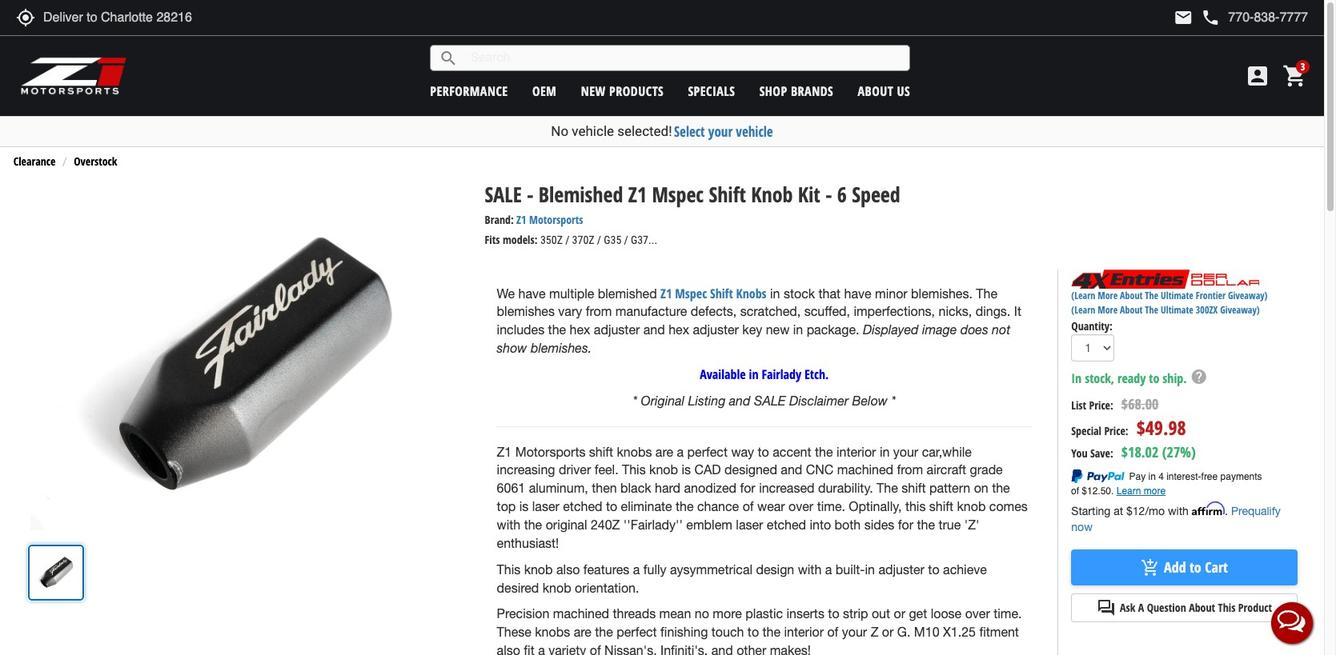 Task type: locate. For each thing, give the bounding box(es) containing it.
time. inside z1 motorsports shift knobs are a perfect way to accent the interior in your car,while increasing driver feel. this knob is cad designed and cnc machined from aircraft grade 6061 aluminum, then black hard anodized for increased durability. the shift pattern on the top is laser etched to eliminate the chance of wear over time. optinally, this shift knob comes with the original 240z ''fairlady'' emblem laser etched into both sides for the true 'z' enthusiast!
[[817, 500, 846, 514]]

the
[[548, 323, 566, 337], [815, 445, 833, 459], [992, 482, 1011, 496], [676, 500, 694, 514], [524, 518, 542, 533], [917, 518, 935, 533], [595, 626, 613, 640], [763, 626, 781, 640]]

0 horizontal spatial -
[[527, 180, 534, 209]]

1 vertical spatial over
[[966, 607, 991, 622]]

sale down available in fairlady etch.
[[754, 394, 786, 408]]

are up 'hard'
[[656, 445, 674, 459]]

mspec up g37...
[[652, 180, 704, 209]]

1 horizontal spatial have
[[845, 286, 872, 301]]

and down touch
[[712, 644, 733, 656]]

prequalify now link
[[1072, 505, 1281, 534]]

1 vertical spatial also
[[497, 644, 521, 656]]

2 have from the left
[[845, 286, 872, 301]]

top
[[497, 500, 516, 514]]

machined
[[838, 463, 894, 478], [553, 607, 610, 622]]

available
[[700, 366, 746, 384]]

0 horizontal spatial with
[[497, 518, 521, 533]]

0 horizontal spatial also
[[497, 644, 521, 656]]

1 horizontal spatial new
[[766, 323, 790, 337]]

that
[[819, 286, 841, 301]]

loose
[[931, 607, 962, 622]]

1 vertical spatial machined
[[553, 607, 610, 622]]

1 vertical spatial laser
[[736, 518, 764, 533]]

0 horizontal spatial for
[[740, 482, 756, 496]]

etched down wear
[[767, 518, 807, 533]]

in left fairlady
[[749, 366, 759, 384]]

1 horizontal spatial over
[[966, 607, 991, 622]]

ultimate down the (learn more about the ultimate frontier giveaway) link
[[1161, 304, 1194, 318]]

special
[[1072, 424, 1102, 439]]

about left us
[[858, 82, 894, 100]]

etched up the original
[[563, 500, 603, 514]]

knob
[[650, 463, 678, 478], [958, 500, 986, 514], [524, 563, 553, 577], [543, 581, 572, 595]]

0 horizontal spatial *
[[633, 394, 638, 408]]

blemishes. down vary
[[531, 341, 592, 356]]

and
[[644, 323, 665, 337], [729, 394, 751, 408], [781, 463, 803, 478], [712, 644, 733, 656]]

your
[[709, 123, 733, 141], [894, 445, 919, 459], [842, 626, 868, 640]]

no vehicle selected! select your vehicle
[[551, 123, 773, 141]]

/ left 370z
[[566, 234, 570, 247]]

stock,
[[1085, 370, 1115, 387]]

0 horizontal spatial interior
[[785, 626, 824, 640]]

from right vary
[[586, 305, 612, 319]]

black
[[621, 482, 652, 496]]

0 vertical spatial time.
[[817, 500, 846, 514]]

0 horizontal spatial is
[[520, 500, 529, 514]]

and inside precision machined threads mean no more plastic inserts to strip out or get loose over time. these knobs are the perfect finishing touch to the interior of your z or g. m10 x1.25 fitment also fit a variety of nissan's, infiniti's, and other makes!
[[712, 644, 733, 656]]

over inside precision machined threads mean no more plastic inserts to strip out or get loose over time. these knobs are the perfect finishing touch to the interior of your z or g. m10 x1.25 fitment also fit a variety of nissan's, infiniti's, and other makes!
[[966, 607, 991, 622]]

this inside this knob also features a fully aysymmetrical design with a built-in adjuster to achieve desired knob orientation.
[[497, 563, 521, 577]]

to inside this knob also features a fully aysymmetrical design with a built-in adjuster to achieve desired knob orientation.
[[929, 563, 940, 577]]

inserts
[[787, 607, 825, 622]]

1 horizontal spatial /
[[597, 234, 602, 247]]

also left features
[[557, 563, 580, 577]]

to right add in the bottom of the page
[[1190, 558, 1202, 577]]

below
[[853, 394, 888, 408]]

for
[[740, 482, 756, 496], [898, 518, 914, 533]]

1 horizontal spatial hex
[[669, 323, 690, 337]]

mspec
[[652, 180, 704, 209], [675, 285, 707, 302]]

Search search field
[[458, 46, 910, 70]]

1 have from the left
[[519, 286, 546, 301]]

1 horizontal spatial also
[[557, 563, 580, 577]]

the up cnc
[[815, 445, 833, 459]]

0 horizontal spatial blemishes.
[[531, 341, 592, 356]]

blemishes. inside in stock that have minor blemishes. the blemishes vary from manufacture defects, scratched, scuffed, imperfections, nicks, dings. it includes the hex adjuster and hex adjuster key new in package.
[[912, 286, 973, 301]]

1 horizontal spatial of
[[743, 500, 754, 514]]

shift left knob
[[709, 180, 746, 209]]

z
[[871, 626, 879, 640]]

0 vertical spatial etched
[[563, 500, 603, 514]]

your inside z1 motorsports shift knobs are a perfect way to accent the interior in your car,while increasing driver feel. this knob is cad designed and cnc machined from aircraft grade 6061 aluminum, then black hard anodized for increased durability. the shift pattern on the top is laser etched to eliminate the chance of wear over time. optinally, this shift knob comes with the original 240z ''fairlady'' emblem laser etched into both sides for the true 'z' enthusiast!
[[894, 445, 919, 459]]

/ right g35
[[624, 234, 629, 247]]

true
[[939, 518, 961, 533]]

1 horizontal spatial interior
[[837, 445, 877, 459]]

0 horizontal spatial hex
[[570, 323, 591, 337]]

0 horizontal spatial machined
[[553, 607, 610, 622]]

hex down manufacture
[[669, 323, 690, 337]]

have up blemishes
[[519, 286, 546, 301]]

not
[[992, 323, 1011, 337]]

blemishes. inside displayed image does not show blemishes.
[[531, 341, 592, 356]]

for down designed
[[740, 482, 756, 496]]

0 horizontal spatial perfect
[[617, 626, 657, 640]]

phone
[[1202, 8, 1221, 27]]

0 horizontal spatial shift
[[589, 445, 614, 459]]

your inside precision machined threads mean no more plastic inserts to strip out or get loose over time. these knobs are the perfect finishing touch to the interior of your z or g. m10 x1.25 fitment also fit a variety of nissan's, infiniti's, and other makes!
[[842, 626, 868, 640]]

displayed
[[863, 323, 919, 337]]

0 vertical spatial machined
[[838, 463, 894, 478]]

1 vertical spatial price:
[[1105, 424, 1129, 439]]

1 vertical spatial are
[[574, 626, 592, 640]]

manufacture
[[616, 305, 687, 319]]

1 vertical spatial from
[[897, 463, 924, 478]]

1 vertical spatial (learn
[[1072, 304, 1096, 318]]

0 horizontal spatial from
[[586, 305, 612, 319]]

0 horizontal spatial sale
[[485, 180, 522, 209]]

shift
[[709, 180, 746, 209], [710, 285, 733, 302]]

1 horizontal spatial your
[[842, 626, 868, 640]]

of
[[743, 500, 754, 514], [828, 626, 839, 640], [590, 644, 601, 656]]

0 vertical spatial perfect
[[688, 445, 728, 459]]

z1 up 'increasing'
[[497, 445, 512, 459]]

shift up true at the right of page
[[930, 500, 954, 514]]

price: for $68.00
[[1090, 398, 1114, 413]]

adjuster up get
[[879, 563, 925, 577]]

sale up brand: at left
[[485, 180, 522, 209]]

2 more from the top
[[1098, 304, 1118, 318]]

price: inside 'list price: $68.00'
[[1090, 398, 1114, 413]]

more
[[1098, 289, 1118, 303], [1098, 304, 1118, 318]]

-
[[527, 180, 534, 209], [826, 180, 832, 209]]

adjuster down defects,
[[693, 323, 739, 337]]

to up 240z
[[606, 500, 618, 514]]

0 vertical spatial knobs
[[617, 445, 652, 459]]

this up 'desired'
[[497, 563, 521, 577]]

1 more from the top
[[1098, 289, 1118, 303]]

1 vertical spatial giveaway)
[[1221, 304, 1260, 318]]

knobs
[[617, 445, 652, 459], [535, 626, 570, 640]]

time. inside precision machined threads mean no more plastic inserts to strip out or get loose over time. these knobs are the perfect finishing touch to the interior of your z or g. m10 x1.25 fitment also fit a variety of nissan's, infiniti's, and other makes!
[[994, 607, 1022, 622]]

1 vertical spatial time.
[[994, 607, 1022, 622]]

* left original
[[633, 394, 638, 408]]

2 hex from the left
[[669, 323, 690, 337]]

2 horizontal spatial your
[[894, 445, 919, 459]]

1 horizontal spatial etched
[[767, 518, 807, 533]]

to right "way"
[[758, 445, 770, 459]]

price: inside special price: $49.98 you save: $18.02 (27%)
[[1105, 424, 1129, 439]]

2 horizontal spatial adjuster
[[879, 563, 925, 577]]

and inside in stock that have minor blemishes. the blemishes vary from manufacture defects, scratched, scuffed, imperfections, nicks, dings. it includes the hex adjuster and hex adjuster key new in package.
[[644, 323, 665, 337]]

save:
[[1091, 446, 1114, 461]]

time. up the into
[[817, 500, 846, 514]]

1 vertical spatial motorsports
[[516, 445, 586, 459]]

1 horizontal spatial knobs
[[617, 445, 652, 459]]

0 vertical spatial over
[[789, 500, 814, 514]]

out
[[872, 607, 891, 622]]

oem link
[[533, 82, 557, 100]]

perfect up cad
[[688, 445, 728, 459]]

2 ultimate from the top
[[1161, 304, 1194, 318]]

a up 'hard'
[[677, 445, 684, 459]]

or right z
[[883, 626, 894, 640]]

(learn more about the ultimate 300zx giveaway) link
[[1072, 304, 1260, 318]]

your down the strip
[[842, 626, 868, 640]]

/ left g35
[[597, 234, 602, 247]]

interior down inserts
[[785, 626, 824, 640]]

1 vertical spatial or
[[883, 626, 894, 640]]

is left cad
[[682, 463, 691, 478]]

aluminum,
[[529, 482, 588, 496]]

to left ship. on the right of page
[[1150, 370, 1160, 387]]

0 vertical spatial mspec
[[652, 180, 704, 209]]

machined inside precision machined threads mean no more plastic inserts to strip out or get loose over time. these knobs are the perfect finishing touch to the interior of your z or g. m10 x1.25 fitment also fit a variety of nissan's, infiniti's, and other makes!
[[553, 607, 610, 622]]

(27%)
[[1163, 443, 1196, 462]]

vehicle right the no
[[572, 123, 614, 139]]

feel.
[[595, 463, 619, 478]]

0 horizontal spatial of
[[590, 644, 601, 656]]

240z
[[591, 518, 620, 533]]

from inside in stock that have minor blemishes. the blemishes vary from manufacture defects, scratched, scuffed, imperfections, nicks, dings. it includes the hex adjuster and hex adjuster key new in package.
[[586, 305, 612, 319]]

overstock
[[74, 154, 117, 169]]

z1
[[629, 180, 647, 209], [517, 213, 527, 228], [661, 285, 672, 302], [497, 445, 512, 459]]

mspec up defects,
[[675, 285, 707, 302]]

0 vertical spatial price:
[[1090, 398, 1114, 413]]

mspec inside sale - blemished z1 mspec shift knob kit - 6 speed brand: z1 motorsports fits models: 350z / 370z / g35 / g37...
[[652, 180, 704, 209]]

1 vertical spatial knobs
[[535, 626, 570, 640]]

show
[[497, 341, 527, 356]]

mean
[[660, 607, 691, 622]]

1 horizontal spatial blemishes.
[[912, 286, 973, 301]]

the down vary
[[548, 323, 566, 337]]

the down 'hard'
[[676, 500, 694, 514]]

ultimate up the (learn more about the ultimate 300zx giveaway) link
[[1161, 289, 1194, 303]]

0 horizontal spatial /
[[566, 234, 570, 247]]

with right design
[[798, 563, 822, 577]]

1 ultimate from the top
[[1161, 289, 1194, 303]]

1 vertical spatial new
[[766, 323, 790, 337]]

knobs up 'feel.'
[[617, 445, 652, 459]]

0 vertical spatial giveaway)
[[1229, 289, 1268, 303]]

question_answer ask a question about this product
[[1097, 599, 1273, 619]]

ship.
[[1163, 370, 1187, 387]]

0 vertical spatial this
[[622, 463, 646, 478]]

a left the fully
[[633, 563, 640, 577]]

a inside precision machined threads mean no more plastic inserts to strip out or get loose over time. these knobs are the perfect finishing touch to the interior of your z or g. m10 x1.25 fitment also fit a variety of nissan's, infiniti's, and other makes!
[[538, 644, 545, 656]]

of left wear
[[743, 500, 754, 514]]

0 vertical spatial interior
[[837, 445, 877, 459]]

these
[[497, 626, 532, 640]]

strip
[[843, 607, 869, 622]]

the up enthusiast!
[[524, 518, 542, 533]]

blemishes. for show
[[531, 341, 592, 356]]

are inside precision machined threads mean no more plastic inserts to strip out or get loose over time. these knobs are the perfect finishing touch to the interior of your z or g. m10 x1.25 fitment also fit a variety of nissan's, infiniti's, and other makes!
[[574, 626, 592, 640]]

* right below
[[892, 394, 896, 408]]

0 horizontal spatial over
[[789, 500, 814, 514]]

2 horizontal spatial of
[[828, 626, 839, 640]]

cart
[[1206, 558, 1228, 577]]

1 vertical spatial interior
[[785, 626, 824, 640]]

or left get
[[894, 607, 906, 622]]

1 horizontal spatial with
[[798, 563, 822, 577]]

or
[[894, 607, 906, 622], [883, 626, 894, 640]]

0 vertical spatial new
[[581, 82, 606, 100]]

2 vertical spatial shift
[[930, 500, 954, 514]]

2 vertical spatial this
[[1219, 601, 1236, 616]]

precision
[[497, 607, 550, 622]]

0 vertical spatial (learn
[[1072, 289, 1096, 303]]

1 vertical spatial shift
[[710, 285, 733, 302]]

over up x1.25
[[966, 607, 991, 622]]

about us
[[858, 82, 911, 100]]

also inside precision machined threads mean no more plastic inserts to strip out or get loose over time. these knobs are the perfect finishing touch to the interior of your z or g. m10 x1.25 fitment also fit a variety of nissan's, infiniti's, and other makes!
[[497, 644, 521, 656]]

plastic
[[746, 607, 783, 622]]

to
[[1150, 370, 1160, 387], [758, 445, 770, 459], [606, 500, 618, 514], [1190, 558, 1202, 577], [929, 563, 940, 577], [828, 607, 840, 622], [748, 626, 759, 640]]

1 / from the left
[[566, 234, 570, 247]]

.
[[1226, 505, 1229, 518]]

0 vertical spatial blemishes.
[[912, 286, 973, 301]]

search
[[439, 48, 458, 68]]

price: up save:
[[1105, 424, 1129, 439]]

vary
[[559, 305, 583, 319]]

of right variety
[[590, 644, 601, 656]]

1 horizontal spatial -
[[826, 180, 832, 209]]

etched
[[563, 500, 603, 514], [767, 518, 807, 533]]

your left car,while
[[894, 445, 919, 459]]

specials link
[[688, 82, 736, 100]]

chance
[[698, 500, 739, 514]]

2 horizontal spatial with
[[1168, 505, 1189, 518]]

interior inside z1 motorsports shift knobs are a perfect way to accent the interior in your car,while increasing driver feel. this knob is cad designed and cnc machined from aircraft grade 6061 aluminum, then black hard anodized for increased durability. the shift pattern on the top is laser etched to eliminate the chance of wear over time. optinally, this shift knob comes with the original 240z ''fairlady'' emblem laser etched into both sides for the true 'z' enthusiast!
[[837, 445, 877, 459]]

0 vertical spatial motorsports
[[529, 213, 584, 228]]

0 vertical spatial also
[[557, 563, 580, 577]]

way
[[732, 445, 755, 459]]

0 horizontal spatial this
[[497, 563, 521, 577]]

aircraft
[[927, 463, 967, 478]]

0 horizontal spatial are
[[574, 626, 592, 640]]

with down top at left bottom
[[497, 518, 521, 533]]

0 vertical spatial from
[[586, 305, 612, 319]]

key
[[743, 323, 763, 337]]

cnc
[[806, 463, 834, 478]]

driver
[[559, 463, 591, 478]]

laser down wear
[[736, 518, 764, 533]]

knobs inside precision machined threads mean no more plastic inserts to strip out or get loose over time. these knobs are the perfect finishing touch to the interior of your z or g. m10 x1.25 fitment also fit a variety of nissan's, infiniti's, and other makes!
[[535, 626, 570, 640]]

0 vertical spatial are
[[656, 445, 674, 459]]

adjuster
[[594, 323, 640, 337], [693, 323, 739, 337], [879, 563, 925, 577]]

0 vertical spatial ultimate
[[1161, 289, 1194, 303]]

hard
[[655, 482, 681, 496]]

defects,
[[691, 305, 737, 319]]

z1 up g37...
[[629, 180, 647, 209]]

hex
[[570, 323, 591, 337], [669, 323, 690, 337]]

vehicle inside "no vehicle selected! select your vehicle"
[[572, 123, 614, 139]]

this inside z1 motorsports shift knobs are a perfect way to accent the interior in your car,while increasing driver feel. this knob is cad designed and cnc machined from aircraft grade 6061 aluminum, then black hard anodized for increased durability. the shift pattern on the top is laser etched to eliminate the chance of wear over time. optinally, this shift knob comes with the original 240z ''fairlady'' emblem laser etched into both sides for the true 'z' enthusiast!
[[622, 463, 646, 478]]

new inside in stock that have minor blemishes. the blemishes vary from manufacture defects, scratched, scuffed, imperfections, nicks, dings. it includes the hex adjuster and hex adjuster key new in package.
[[766, 323, 790, 337]]

adjuster inside this knob also features a fully aysymmetrical design with a built-in adjuster to achieve desired knob orientation.
[[879, 563, 925, 577]]

shift inside sale - blemished z1 mspec shift knob kit - 6 speed brand: z1 motorsports fits models: 350z / 370z / g35 / g37...
[[709, 180, 746, 209]]

2 vertical spatial your
[[842, 626, 868, 640]]

perfect up nissan's, at the left bottom
[[617, 626, 657, 640]]

giveaway) down frontier
[[1221, 304, 1260, 318]]

0 horizontal spatial have
[[519, 286, 546, 301]]

machined up durability.
[[838, 463, 894, 478]]

1 vertical spatial perfect
[[617, 626, 657, 640]]

knobs up variety
[[535, 626, 570, 640]]

mail phone
[[1174, 8, 1221, 27]]

have right that
[[845, 286, 872, 301]]

/mo
[[1146, 505, 1165, 518]]

are up variety
[[574, 626, 592, 640]]

2 horizontal spatial /
[[624, 234, 629, 247]]

'z'
[[965, 518, 980, 533]]

1 horizontal spatial machined
[[838, 463, 894, 478]]

1 horizontal spatial this
[[622, 463, 646, 478]]

- left 6
[[826, 180, 832, 209]]

finishing
[[661, 626, 708, 640]]

minor
[[875, 286, 908, 301]]

select your vehicle link
[[674, 123, 773, 141]]

phone link
[[1202, 8, 1309, 27]]

knob up 'hard'
[[650, 463, 678, 478]]

about down the (learn more about the ultimate frontier giveaway) link
[[1121, 304, 1143, 318]]

0 horizontal spatial time.
[[817, 500, 846, 514]]

new left products on the left
[[581, 82, 606, 100]]

m10
[[915, 626, 940, 640]]

z1 motorsports logo image
[[20, 56, 128, 96]]

1 horizontal spatial *
[[892, 394, 896, 408]]

giveaway) right frontier
[[1229, 289, 1268, 303]]

over inside z1 motorsports shift knobs are a perfect way to accent the interior in your car,while increasing driver feel. this knob is cad designed and cnc machined from aircraft grade 6061 aluminum, then black hard anodized for increased durability. the shift pattern on the top is laser etched to eliminate the chance of wear over time. optinally, this shift knob comes with the original 240z ''fairlady'' emblem laser etched into both sides for the true 'z' enthusiast!
[[789, 500, 814, 514]]

1 horizontal spatial for
[[898, 518, 914, 533]]

time. up fitment
[[994, 607, 1022, 622]]

1 horizontal spatial are
[[656, 445, 674, 459]]

the down "this"
[[917, 518, 935, 533]]

0 vertical spatial your
[[709, 123, 733, 141]]

from left aircraft
[[897, 463, 924, 478]]

0 vertical spatial shift
[[709, 180, 746, 209]]

also down the these
[[497, 644, 521, 656]]

with right /mo
[[1168, 505, 1189, 518]]

0 vertical spatial is
[[682, 463, 691, 478]]

to left achieve
[[929, 563, 940, 577]]

knob up 'desired'
[[524, 563, 553, 577]]

motorsports up 350z
[[529, 213, 584, 228]]

your right select
[[709, 123, 733, 141]]

0 horizontal spatial vehicle
[[572, 123, 614, 139]]

giveaway)
[[1229, 289, 1268, 303], [1221, 304, 1260, 318]]

2 / from the left
[[597, 234, 602, 247]]

in down sides
[[865, 563, 875, 577]]

this up black
[[622, 463, 646, 478]]

1 (learn from the top
[[1072, 289, 1096, 303]]

increased
[[759, 482, 815, 496]]

2 (learn from the top
[[1072, 304, 1096, 318]]

accent
[[773, 445, 812, 459]]

interior inside precision machined threads mean no more plastic inserts to strip out or get loose over time. these knobs are the perfect finishing touch to the interior of your z or g. m10 x1.25 fitment also fit a variety of nissan's, infiniti's, and other makes!
[[785, 626, 824, 640]]

2 - from the left
[[826, 180, 832, 209]]

motorsports
[[529, 213, 584, 228], [516, 445, 586, 459]]

blemishes
[[497, 305, 555, 319]]

package.
[[807, 323, 860, 337]]

interior up durability.
[[837, 445, 877, 459]]

from
[[586, 305, 612, 319], [897, 463, 924, 478]]

about inside question_answer ask a question about this product
[[1190, 601, 1216, 616]]

0 horizontal spatial new
[[581, 82, 606, 100]]

motorsports up driver
[[516, 445, 586, 459]]

hex down vary
[[570, 323, 591, 337]]

of left z
[[828, 626, 839, 640]]

shop brands link
[[760, 82, 834, 100]]

for down "this"
[[898, 518, 914, 533]]

shift up "this"
[[902, 482, 926, 496]]

vehicle down shop
[[736, 123, 773, 141]]

is
[[682, 463, 691, 478], [520, 500, 529, 514]]

1 vertical spatial more
[[1098, 304, 1118, 318]]

in up scratched,
[[771, 286, 781, 301]]

over down increased
[[789, 500, 814, 514]]

shop
[[760, 82, 788, 100]]

to up other
[[748, 626, 759, 640]]

z1 up manufacture
[[661, 285, 672, 302]]

- up z1 motorsports link
[[527, 180, 534, 209]]

price: right list
[[1090, 398, 1114, 413]]

a right fit
[[538, 644, 545, 656]]

a inside z1 motorsports shift knobs are a perfect way to accent the interior in your car,while increasing driver feel. this knob is cad designed and cnc machined from aircraft grade 6061 aluminum, then black hard anodized for increased durability. the shift pattern on the top is laser etched to eliminate the chance of wear over time. optinally, this shift knob comes with the original 240z ''fairlady'' emblem laser etched into both sides for the true 'z' enthusiast!
[[677, 445, 684, 459]]

have
[[519, 286, 546, 301], [845, 286, 872, 301]]

motorsports inside z1 motorsports shift knobs are a perfect way to accent the interior in your car,while increasing driver feel. this knob is cad designed and cnc machined from aircraft grade 6061 aluminum, then black hard anodized for increased durability. the shift pattern on the top is laser etched to eliminate the chance of wear over time. optinally, this shift knob comes with the original 240z ''fairlady'' emblem laser etched into both sides for the true 'z' enthusiast!
[[516, 445, 586, 459]]



Task type: vqa. For each thing, say whether or not it's contained in the screenshot.
top knobs
yes



Task type: describe. For each thing, give the bounding box(es) containing it.
knob
[[751, 180, 793, 209]]

machined inside z1 motorsports shift knobs are a perfect way to accent the interior in your car,while increasing driver feel. this knob is cad designed and cnc machined from aircraft grade 6061 aluminum, then black hard anodized for increased durability. the shift pattern on the top is laser etched to eliminate the chance of wear over time. optinally, this shift knob comes with the original 240z ''fairlady'' emblem laser etched into both sides for the true 'z' enthusiast!
[[838, 463, 894, 478]]

and inside z1 motorsports shift knobs are a perfect way to accent the interior in your car,while increasing driver feel. this knob is cad designed and cnc machined from aircraft grade 6061 aluminum, then black hard anodized for increased durability. the shift pattern on the top is laser etched to eliminate the chance of wear over time. optinally, this shift knob comes with the original 240z ''fairlady'' emblem laser etched into both sides for the true 'z' enthusiast!
[[781, 463, 803, 478]]

1 vertical spatial shift
[[902, 482, 926, 496]]

sale inside sale - blemished z1 mspec shift knob kit - 6 speed brand: z1 motorsports fits models: 350z / 370z / g35 / g37...
[[485, 180, 522, 209]]

now
[[1072, 521, 1093, 534]]

speed
[[852, 180, 901, 209]]

you
[[1072, 446, 1088, 461]]

brands
[[791, 82, 834, 100]]

models:
[[503, 233, 538, 248]]

us
[[898, 82, 911, 100]]

2 * from the left
[[892, 394, 896, 408]]

add_shopping_cart add to cart
[[1141, 558, 1228, 578]]

the inside in stock that have minor blemishes. the blemishes vary from manufacture defects, scratched, scuffed, imperfections, nicks, dings. it includes the hex adjuster and hex adjuster key new in package.
[[977, 286, 998, 301]]

add
[[1165, 558, 1187, 577]]

1 horizontal spatial adjuster
[[693, 323, 739, 337]]

0 horizontal spatial your
[[709, 123, 733, 141]]

0 horizontal spatial etched
[[563, 500, 603, 514]]

also inside this knob also features a fully aysymmetrical design with a built-in adjuster to achieve desired knob orientation.
[[557, 563, 580, 577]]

the inside z1 motorsports shift knobs are a perfect way to accent the interior in your car,while increasing driver feel. this knob is cad designed and cnc machined from aircraft grade 6061 aluminum, then black hard anodized for increased durability. the shift pattern on the top is laser etched to eliminate the chance of wear over time. optinally, this shift knob comes with the original 240z ''fairlady'' emblem laser etched into both sides for the true 'z' enthusiast!
[[877, 482, 898, 496]]

1 vertical spatial etched
[[767, 518, 807, 533]]

pattern
[[930, 482, 971, 496]]

in down scratched,
[[794, 323, 803, 337]]

0 horizontal spatial adjuster
[[594, 323, 640, 337]]

z1 inside z1 motorsports shift knobs are a perfect way to accent the interior in your car,while increasing driver feel. this knob is cad designed and cnc machined from aircraft grade 6061 aluminum, then black hard anodized for increased durability. the shift pattern on the top is laser etched to eliminate the chance of wear over time. optinally, this shift knob comes with the original 240z ''fairlady'' emblem laser etched into both sides for the true 'z' enthusiast!
[[497, 445, 512, 459]]

0 vertical spatial for
[[740, 482, 756, 496]]

knob right 'desired'
[[543, 581, 572, 595]]

mail link
[[1174, 8, 1194, 27]]

fairlady
[[762, 366, 802, 384]]

in
[[1072, 370, 1082, 387]]

brand:
[[485, 213, 514, 228]]

3 / from the left
[[624, 234, 629, 247]]

price: for $49.98
[[1105, 424, 1129, 439]]

variety
[[549, 644, 587, 656]]

with inside this knob also features a fully aysymmetrical design with a built-in adjuster to achieve desired knob orientation.
[[798, 563, 822, 577]]

optinally,
[[849, 500, 902, 514]]

in inside z1 motorsports shift knobs are a perfect way to accent the interior in your car,while increasing driver feel. this knob is cad designed and cnc machined from aircraft grade 6061 aluminum, then black hard anodized for increased durability. the shift pattern on the top is laser etched to eliminate the chance of wear over time. optinally, this shift knob comes with the original 240z ''fairlady'' emblem laser etched into both sides for the true 'z' enthusiast!
[[880, 445, 890, 459]]

$12
[[1127, 505, 1146, 518]]

this inside question_answer ask a question about this product
[[1219, 601, 1236, 616]]

1 vertical spatial mspec
[[675, 285, 707, 302]]

about us link
[[858, 82, 911, 100]]

0 vertical spatial shift
[[589, 445, 614, 459]]

to inside add_shopping_cart add to cart
[[1190, 558, 1202, 577]]

list
[[1072, 398, 1087, 413]]

shop brands
[[760, 82, 834, 100]]

aysymmetrical
[[670, 563, 753, 577]]

original
[[546, 518, 587, 533]]

with inside z1 motorsports shift knobs are a perfect way to accent the interior in your car,while increasing driver feel. this knob is cad designed and cnc machined from aircraft grade 6061 aluminum, then black hard anodized for increased durability. the shift pattern on the top is laser etched to eliminate the chance of wear over time. optinally, this shift knob comes with the original 240z ''fairlady'' emblem laser etched into both sides for the true 'z' enthusiast!
[[497, 518, 521, 533]]

ask
[[1120, 601, 1136, 616]]

new products
[[581, 82, 664, 100]]

about up the (learn more about the ultimate 300zx giveaway) link
[[1121, 289, 1143, 303]]

available in fairlady etch.
[[700, 366, 829, 384]]

0 vertical spatial laser
[[532, 500, 560, 514]]

a left built-
[[826, 563, 832, 577]]

listing
[[688, 394, 726, 408]]

enthusiast!
[[497, 536, 559, 551]]

my_location
[[16, 8, 35, 27]]

of inside z1 motorsports shift knobs are a perfect way to accent the interior in your car,while increasing driver feel. this knob is cad designed and cnc machined from aircraft grade 6061 aluminum, then black hard anodized for increased durability. the shift pattern on the top is laser etched to eliminate the chance of wear over time. optinally, this shift knob comes with the original 240z ''fairlady'' emblem laser etched into both sides for the true 'z' enthusiast!
[[743, 500, 754, 514]]

performance link
[[430, 82, 508, 100]]

new products link
[[581, 82, 664, 100]]

g35
[[604, 234, 622, 247]]

scuffed,
[[805, 305, 851, 319]]

perfect inside precision machined threads mean no more plastic inserts to strip out or get loose over time. these knobs are the perfect finishing touch to the interior of your z or g. m10 x1.25 fitment also fit a variety of nissan's, infiniti's, and other makes!
[[617, 626, 657, 640]]

the up nissan's, at the left bottom
[[595, 626, 613, 640]]

6061
[[497, 482, 526, 496]]

disclaimer
[[790, 394, 849, 408]]

1 * from the left
[[633, 394, 638, 408]]

nicks,
[[939, 305, 973, 319]]

we
[[497, 286, 515, 301]]

the down plastic
[[763, 626, 781, 640]]

to inside in stock, ready to ship. help
[[1150, 370, 1160, 387]]

select
[[674, 123, 705, 141]]

this
[[906, 500, 926, 514]]

stock
[[784, 286, 815, 301]]

oem
[[533, 82, 557, 100]]

z1 mspec shift knobs link
[[661, 285, 767, 302]]

have inside in stock that have minor blemishes. the blemishes vary from manufacture defects, scratched, scuffed, imperfections, nicks, dings. it includes the hex adjuster and hex adjuster key new in package.
[[845, 286, 872, 301]]

precision machined threads mean no more plastic inserts to strip out or get loose over time. these knobs are the perfect finishing touch to the interior of your z or g. m10 x1.25 fitment also fit a variety of nissan's, infiniti's, and other makes!
[[497, 607, 1022, 656]]

no
[[551, 123, 569, 139]]

durability.
[[818, 482, 874, 496]]

the inside in stock that have minor blemishes. the blemishes vary from manufacture defects, scratched, scuffed, imperfections, nicks, dings. it includes the hex adjuster and hex adjuster key new in package.
[[548, 323, 566, 337]]

have inside we have multiple blemished z1 mspec shift knobs
[[519, 286, 546, 301]]

1 horizontal spatial sale
[[754, 394, 786, 408]]

knobs
[[736, 285, 767, 302]]

sale - blemished z1 mspec shift knob kit - 6 speed brand: z1 motorsports fits models: 350z / 370z / g35 / g37...
[[485, 180, 901, 248]]

kit
[[798, 180, 821, 209]]

overstock link
[[74, 154, 117, 169]]

from inside z1 motorsports shift knobs are a perfect way to accent the interior in your car,while increasing driver feel. this knob is cad designed and cnc machined from aircraft grade 6061 aluminum, then black hard anodized for increased durability. the shift pattern on the top is laser etched to eliminate the chance of wear over time. optinally, this shift knob comes with the original 240z ''fairlady'' emblem laser etched into both sides for the true 'z' enthusiast!
[[897, 463, 924, 478]]

1 vertical spatial of
[[828, 626, 839, 640]]

this knob also features a fully aysymmetrical design with a built-in adjuster to achieve desired knob orientation.
[[497, 563, 987, 595]]

1 horizontal spatial vehicle
[[736, 123, 773, 141]]

blemishes. for minor
[[912, 286, 973, 301]]

designed
[[725, 463, 778, 478]]

blemished
[[598, 286, 657, 301]]

makes!
[[770, 644, 811, 656]]

motorsports inside sale - blemished z1 mspec shift knob kit - 6 speed brand: z1 motorsports fits models: 350z / 370z / g35 / g37...
[[529, 213, 584, 228]]

comes
[[990, 500, 1028, 514]]

1 - from the left
[[527, 180, 534, 209]]

fits
[[485, 233, 500, 248]]

account_box link
[[1241, 63, 1275, 89]]

with inside starting at $12 /mo with affirm .
[[1168, 505, 1189, 518]]

eliminate
[[621, 500, 672, 514]]

other
[[737, 644, 767, 656]]

infiniti's,
[[661, 644, 708, 656]]

knob up 'z'
[[958, 500, 986, 514]]

* original listing and sale disclaimer below *
[[633, 394, 896, 408]]

to left the strip
[[828, 607, 840, 622]]

then
[[592, 482, 617, 496]]

etch.
[[805, 366, 829, 384]]

1 hex from the left
[[570, 323, 591, 337]]

specials
[[688, 82, 736, 100]]

perfect inside z1 motorsports shift knobs are a perfect way to accent the interior in your car,while increasing driver feel. this knob is cad designed and cnc machined from aircraft grade 6061 aluminum, then black hard anodized for increased durability. the shift pattern on the top is laser etched to eliminate the chance of wear over time. optinally, this shift knob comes with the original 240z ''fairlady'' emblem laser etched into both sides for the true 'z' enthusiast!
[[688, 445, 728, 459]]

car,while
[[922, 445, 972, 459]]

1 horizontal spatial is
[[682, 463, 691, 478]]

products
[[610, 82, 664, 100]]

2 horizontal spatial shift
[[930, 500, 954, 514]]

scratched,
[[741, 305, 801, 319]]

knobs inside z1 motorsports shift knobs are a perfect way to accent the interior in your car,while increasing driver feel. this knob is cad designed and cnc machined from aircraft grade 6061 aluminum, then black hard anodized for increased durability. the shift pattern on the top is laser etched to eliminate the chance of wear over time. optinally, this shift knob comes with the original 240z ''fairlady'' emblem laser etched into both sides for the true 'z' enthusiast!
[[617, 445, 652, 459]]

prequalify now
[[1072, 505, 1281, 534]]

blemished
[[539, 180, 623, 209]]

nissan's,
[[605, 644, 657, 656]]

emblem
[[687, 518, 733, 533]]

shopping_cart link
[[1279, 63, 1309, 89]]

mail
[[1174, 8, 1194, 27]]

in inside this knob also features a fully aysymmetrical design with a built-in adjuster to achieve desired knob orientation.
[[865, 563, 875, 577]]

z1 motorsports link
[[517, 213, 584, 228]]

$49.98
[[1137, 415, 1187, 442]]

$68.00
[[1122, 395, 1159, 414]]

are inside z1 motorsports shift knobs are a perfect way to accent the interior in your car,while increasing driver feel. this knob is cad designed and cnc machined from aircraft grade 6061 aluminum, then black hard anodized for increased durability. the shift pattern on the top is laser etched to eliminate the chance of wear over time. optinally, this shift knob comes with the original 240z ''fairlady'' emblem laser etched into both sides for the true 'z' enthusiast!
[[656, 445, 674, 459]]

the up comes
[[992, 482, 1011, 496]]

1 vertical spatial for
[[898, 518, 914, 533]]

g.
[[898, 626, 911, 640]]

question
[[1147, 601, 1187, 616]]

1 horizontal spatial laser
[[736, 518, 764, 533]]

no
[[695, 607, 710, 622]]

the up the (learn more about the ultimate 300zx giveaway) link
[[1146, 289, 1159, 303]]

grade
[[970, 463, 1003, 478]]

fit
[[524, 644, 535, 656]]

and down available
[[729, 394, 751, 408]]

the down the (learn more about the ultimate frontier giveaway) link
[[1146, 304, 1159, 318]]

z1 up the models:
[[517, 213, 527, 228]]

anodized
[[684, 482, 737, 496]]

built-
[[836, 563, 865, 577]]

370z
[[572, 234, 595, 247]]

0 vertical spatial or
[[894, 607, 906, 622]]



